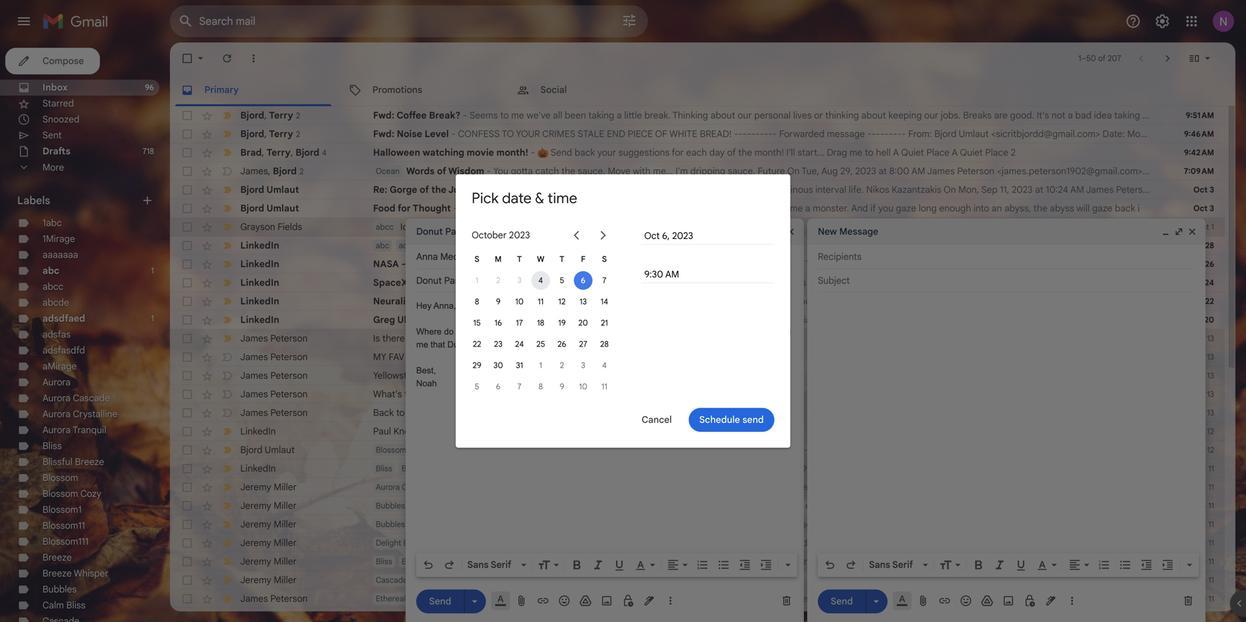 Task type: describe. For each thing, give the bounding box(es) containing it.
abcc for abcc abcde
[[43, 281, 63, 293]]

get
[[513, 221, 527, 233]]

at up announce
[[809, 277, 817, 289]]

the down take on the right bottom of the page
[[659, 500, 673, 512]]

1 horizontal spatial 24
[[1205, 278, 1215, 288]]

w column header
[[530, 249, 552, 270]]

25 row from the top
[[170, 553, 1246, 571]]

to down applications
[[779, 296, 788, 307]]

26 oct cell
[[552, 334, 573, 355]]

on up could
[[674, 314, 685, 326]]

1 horizontal spatial is
[[597, 593, 604, 605]]

2 heights' from the left
[[1177, 556, 1212, 567]]

important according to google magic. switch for james taiclet shared a new post
[[220, 239, 234, 252]]

a down me...
[[652, 184, 657, 196]]

27
[[579, 339, 588, 349]]

2 row from the top
[[170, 125, 1246, 143]]

cheers,
[[841, 500, 874, 512]]

fields
[[278, 221, 302, 233]]

2 out from the left
[[867, 519, 881, 530]]

important according to google magic. switch for lottery spokesperson
[[220, 592, 234, 606]]

thoughts down 11 oct 'cell' on the left of page
[[530, 314, 571, 326]]

26 inside row
[[1205, 259, 1215, 269]]

2 vertical spatial cascade
[[376, 575, 408, 585]]

0 horizontal spatial bad
[[725, 444, 741, 456]]

umlaut for 23th row from the bottom of the page
[[267, 203, 299, 214]]

3 sep 11 from the top
[[1193, 501, 1215, 511]]

anything.
[[810, 537, 849, 549]]

of right loss
[[681, 426, 690, 437]]

will up for!
[[596, 370, 610, 382]]

sep for sixth row from the bottom
[[1193, 520, 1207, 530]]

fwd: for fwd: coffee break? - seems to me we've all been taking a little break. thinking about our personal lives or thinking about keeping our jobs. breaks are good. it's not a bad idea taking a break every now and th
[[373, 110, 395, 121]]

2 james peterson from the top
[[240, 351, 308, 363]]

peterson for 14th row from the bottom of the page
[[270, 370, 308, 382]]

important according to google magic. switch for lunch
[[220, 574, 234, 587]]

1 emily from the left
[[929, 556, 951, 567]]

thanks,
[[924, 519, 957, 530]]

1 t from the left
[[517, 254, 522, 264]]

i'll
[[787, 147, 795, 158]]

1 horizontal spatial am
[[1071, 184, 1085, 196]]

1 sep 11 from the top
[[1193, 464, 1215, 474]]

1 about from the left
[[711, 110, 736, 121]]

back to the future -
[[373, 407, 460, 419]]

of right the list
[[672, 556, 681, 567]]

0 vertical spatial be
[[612, 519, 623, 530]]

aurora inside row
[[376, 482, 400, 492]]

7 sep 11 from the top
[[1193, 575, 1215, 585]]

breeze down tranquil
[[75, 456, 104, 468]]

4 important according to google magic. switch from the top
[[220, 258, 234, 271]]

important according to google magic. switch for hey, how long will it take to change the roof? best, jeremy
[[220, 481, 234, 494]]

0 vertical spatial am
[[1237, 128, 1246, 140]]

on up more
[[667, 296, 677, 307]]

send back your suggestions for each day of the month! i'll start... drag me to hell a quiet place a quiet place 2
[[549, 147, 1016, 158]]

27 oct cell
[[573, 334, 594, 355]]

2 vertical spatial you
[[521, 574, 536, 586]]

oct 3 for food for thought - whoever fights monsters should see to it that in the process he does not become a monster. and if you gaze long enough into an abyss, the abyss will gaze back i
[[1194, 204, 1215, 214]]

0 horizontal spatial lives
[[692, 426, 711, 437]]

1 row from the top
[[170, 106, 1246, 125]]

1 vertical spatial in
[[654, 203, 662, 214]]

noah
[[540, 388, 562, 400]]

2 s from the left
[[602, 254, 607, 264]]

breaks
[[963, 110, 992, 121]]

1 inside 1 nov "cell"
[[539, 361, 542, 371]]

2 taking from the left
[[1115, 110, 1141, 121]]

little
[[624, 110, 642, 121]]

9:42 am
[[1184, 148, 1215, 158]]

2 vertical spatial oct
[[1196, 222, 1210, 232]]

0 horizontal spatial what
[[506, 388, 528, 400]]

2 spacex from the left
[[819, 277, 852, 289]]

the up hey, i bought tickets to the jonas brothers concert. i'm so excited! cheers, jeremy
[[732, 481, 746, 493]]

of right 30
[[504, 370, 513, 382]]

to right lost
[[573, 333, 581, 344]]

cozy
[[80, 488, 101, 500]]

primary tab
[[170, 74, 337, 106]]

0 vertical spatial if
[[871, 203, 876, 214]]

the right call
[[759, 184, 773, 196]]

21 row from the top
[[170, 478, 1225, 497]]

5 for the 5 nov cell
[[475, 382, 479, 392]]

blossom inside row
[[376, 445, 406, 455]]

ice
[[400, 221, 413, 233]]

1 oct cell
[[467, 270, 488, 291]]

0 vertical spatial it
[[627, 203, 632, 214]]

20 oct cell
[[573, 312, 594, 334]]

row containing james
[[170, 162, 1246, 181]]

1 month! from the left
[[497, 147, 528, 158]]

28 row from the top
[[170, 608, 1225, 622]]

mario
[[407, 351, 436, 363]]

2 emily from the left
[[1072, 556, 1094, 567]]

4 nov cell
[[594, 355, 615, 376]]

abc inside row
[[376, 241, 389, 251]]

2 month! from the left
[[755, 147, 784, 158]]

8 for 8 nov cell
[[539, 382, 543, 392]]

1 vertical spatial dreamy
[[417, 575, 445, 585]]

bjord , terry 2 for fwd: noise level - confess to your crimes stale end piece of white bread! ---------- forwarded message --------- from: bjord umlaut <sicritbjordd@gmail.com> date: mon, aug 7, 2023 at 10:58 am
[[240, 128, 300, 140]]

1pm
[[652, 574, 669, 586]]

now
[[1202, 110, 1220, 121]]

1 vertical spatial national
[[757, 314, 792, 326]]

»
[[600, 230, 606, 241]]

6 row from the top
[[170, 199, 1225, 218]]

23
[[494, 339, 503, 349]]

2 vertical spatial it
[[659, 481, 664, 493]]

their down what's the name! - hello noah, what is noah short for!
[[497, 426, 517, 437]]

1 important according to google magic. switch from the top
[[220, 202, 234, 215]]

5 nov cell
[[467, 376, 488, 397]]

the up thought
[[431, 184, 447, 196]]

our down 1pm
[[664, 593, 678, 605]]

move
[[608, 165, 631, 177]]

aurora up bliss link
[[43, 424, 71, 436]]

19 row from the top
[[170, 441, 1225, 460]]

level
[[425, 128, 449, 140]]

2 dark from the left
[[659, 184, 678, 196]]

and down back to the future -
[[423, 426, 439, 437]]

send
[[551, 147, 572, 158]]

here's
[[621, 556, 648, 567]]

will right abyss
[[1077, 203, 1090, 214]]

10 for 10 nov cell
[[579, 382, 588, 392]]

13 oct cell
[[573, 291, 594, 312]]

important mainly because you often read messages with this label. switch for fwd: noise level - confess to your crimes stale end piece of white bread! ---------- forwarded message --------- from: bjord umlaut <sicritbjordd@gmail.com> date: mon, aug 7, 2023 at 10:58 am
[[220, 128, 234, 141]]

must
[[683, 556, 704, 567]]

a left little
[[617, 110, 622, 121]]

1abc link
[[43, 217, 62, 229]]

neuralink and others share their thoughts on linkedin
[[373, 296, 618, 307]]

from:
[[909, 128, 932, 140]]

june
[[646, 370, 667, 382]]

sep 13 for this new season of yellowstone: aliens will premier june 1987
[[1191, 371, 1215, 381]]

1 vertical spatial on
[[944, 184, 956, 196]]

0 vertical spatial on
[[788, 165, 800, 177]]

peterson for 13th row
[[270, 333, 308, 344]]

blissful breeze link
[[43, 456, 104, 468]]

2 about from the left
[[862, 110, 886, 121]]

to right "do"
[[729, 333, 737, 344]]

abcc for abcc ice cream - hi noah, let's get ice cream. best, grayson
[[376, 222, 394, 232]]

supplies
[[502, 537, 538, 549]]

2 grayson from the left
[[599, 221, 634, 233]]

Date field
[[643, 229, 773, 243]]

on down 5 oct cell
[[566, 296, 577, 307]]

and up 'hope?'
[[427, 314, 444, 326]]

twhacks
[[606, 351, 642, 363]]

their up "greg ulmer and others share their thoughts on linkedin"
[[498, 296, 520, 307]]

22 oct cell
[[467, 334, 488, 355]]

6 sep 11 from the top
[[1193, 557, 1215, 567]]

1 not important switch from the top
[[220, 165, 234, 178]]

my fav mario guys
[[373, 351, 462, 363]]

27 row from the top
[[170, 590, 1225, 608]]

1 a from the left
[[893, 147, 899, 158]]

2 vertical spatial blossom
[[43, 488, 78, 500]]

2 a from the left
[[952, 147, 958, 158]]

20 row from the top
[[170, 460, 1225, 478]]

2 gaze from the left
[[1093, 203, 1113, 214]]

call
[[742, 184, 757, 196]]

of down words
[[420, 184, 429, 196]]

2 sep 13 from the top
[[1191, 352, 1215, 362]]

&
[[535, 189, 544, 208]]

1 grayson from the left
[[240, 221, 275, 233]]

0 horizontal spatial long
[[623, 481, 641, 493]]

adsfas
[[43, 329, 71, 340]]

serene
[[637, 445, 662, 455]]

just
[[625, 258, 641, 270]]

ethereal
[[376, 594, 406, 604]]

15 oct cell
[[467, 312, 488, 334]]

2 horizontal spatial me
[[850, 147, 863, 158]]

to up to in the top left of the page
[[500, 110, 509, 121]]

1 horizontal spatial back
[[1115, 203, 1136, 214]]

for left each
[[672, 147, 684, 158]]

best, down "should"
[[575, 221, 597, 233]]

bubbles for hey, i bought tickets to the jonas brothers concert. i'm so excited! cheers, jeremy
[[376, 501, 405, 511]]

sep 12 for there are no bad suggestions...
[[1191, 445, 1215, 455]]

0 horizontal spatial future
[[424, 407, 451, 419]]

the left process on the top of the page
[[664, 203, 678, 214]]

0 vertical spatial not
[[1052, 110, 1066, 121]]

and right "m"
[[506, 258, 523, 270]]

1 horizontal spatial i'm
[[676, 165, 688, 177]]

26 row from the top
[[170, 571, 1225, 590]]

7 nov cell
[[509, 376, 530, 397]]

peterson for 27th row
[[270, 593, 308, 605]]

0 vertical spatial in
[[642, 184, 649, 196]]

know
[[736, 537, 758, 549]]

is there hope? - the forge stone has been lost to maldenia. what more could we do to save alendria?!
[[373, 333, 803, 344]]

2 quiet from the left
[[960, 147, 983, 158]]

thoughts down space at the left top of the page
[[513, 277, 554, 289]]

new up hello
[[452, 370, 469, 382]]

6 james peterson from the top
[[240, 593, 308, 605]]

8 oct cell
[[467, 291, 488, 312]]

6 for 6 oct 'cell'
[[581, 276, 586, 286]]

scott
[[768, 556, 790, 567]]

to right tickets
[[648, 500, 657, 512]]

0 vertical spatial me
[[511, 110, 524, 121]]

on up 12 oct cell at the left of the page
[[557, 277, 568, 289]]

and up neuralink
[[410, 277, 427, 289]]

19
[[558, 318, 566, 328]]

1 horizontal spatial we
[[701, 333, 713, 344]]

1 horizontal spatial be
[[651, 593, 662, 605]]

1 horizontal spatial dreamy
[[484, 557, 512, 567]]

1 vertical spatial mon,
[[959, 184, 979, 196]]

23 oct cell
[[488, 334, 509, 355]]

18 row from the top
[[170, 422, 1225, 441]]

0 vertical spatial aug
[[1151, 128, 1167, 140]]

1 vertical spatial are
[[695, 444, 709, 456]]

best, down dna
[[773, 481, 794, 493]]

3 inside cell
[[581, 361, 586, 371]]

5 for 5 oct cell
[[560, 276, 564, 286]]

1 taking from the left
[[589, 110, 614, 121]]

0 horizontal spatial that
[[635, 203, 652, 214]]

1 vertical spatial that
[[834, 296, 851, 307]]

with
[[633, 165, 651, 177]]

12 inside cell
[[559, 297, 566, 307]]

umlaut for 10th row from the bottom of the page
[[265, 444, 295, 456]]

hundreds
[[743, 593, 784, 605]]

noah, for what
[[479, 388, 504, 400]]

will left take on the right bottom of the page
[[643, 481, 656, 493]]

to left grab
[[561, 574, 570, 586]]

1 out from the left
[[661, 519, 676, 530]]

date
[[502, 189, 532, 208]]

adsdfaed inside row
[[399, 241, 433, 251]]

1 spacex from the left
[[373, 277, 408, 289]]

aurora down amirage link
[[43, 377, 71, 388]]

13 row from the top
[[170, 329, 1225, 348]]

dripping
[[691, 165, 726, 177]]

1 s column header from the left
[[467, 249, 488, 270]]

a right the it's
[[1068, 110, 1073, 121]]

0 vertical spatial mon,
[[1128, 128, 1148, 140]]

grid inside "pick date & time" dialog
[[467, 249, 615, 397]]

and up ulmer on the bottom left of the page
[[419, 296, 436, 307]]

a left break
[[1143, 110, 1148, 121]]

before
[[667, 240, 695, 251]]

i for bought
[[580, 500, 583, 512]]

0 vertical spatial is
[[531, 388, 537, 400]]

umlaut for 24th row from the bottom
[[267, 184, 299, 196]]

2 vertical spatial i'm
[[561, 537, 573, 549]]

29 oct cell
[[467, 355, 488, 376]]

1 vertical spatial blossom
[[43, 472, 78, 484]]

12 row from the top
[[170, 311, 1225, 329]]

will down bought
[[597, 519, 610, 530]]

blossom11
[[43, 520, 85, 532]]

important according to google magic. switch for office supplies
[[220, 537, 234, 550]]

into
[[974, 203, 990, 214]]

shared
[[504, 240, 535, 251]]

paul
[[373, 426, 391, 437]]

7 oct cell
[[594, 270, 615, 291]]

books:
[[728, 556, 756, 567]]

tab list inside main content
[[170, 74, 1236, 106]]

30 oct cell
[[488, 355, 509, 376]]

important according to google magic. switch for trending on linkedin: we're excited to announce that recruitment… ͏ ͏ ͏ ͏ ͏ ͏ ͏ ͏ ͏ ͏ ͏ ͏ ͏ ͏ ͏ ͏ ͏ ͏ ͏ ͏ ͏ ͏ ͏ ͏ ͏ ͏ ͏ ͏ ͏ ͏ ͏ ͏ ͏ ͏ ͏ ͏ ͏ ͏ ͏ ͏ ͏ ͏ ͏ ͏ ͏ ͏ ͏ ͏ ͏ ͏ ͏ ͏ ͏ ͏ ͏ ͏ ͏ ͏ ͏ ͏ ͏ ͏ ͏ ͏ ͏ ͏
[[220, 295, 234, 308]]

no
[[711, 444, 722, 456]]

1 vertical spatial cascade
[[402, 482, 434, 492]]

trending on linkedin: internship applications at spacex for spring… ͏ ͏ ͏ ͏ ͏ ͏ ͏ ͏ ͏ ͏ ͏ ͏ ͏ ͏ ͏ ͏ ͏ ͏ ͏ ͏ ͏ ͏ ͏ ͏ ͏ ͏ ͏ ͏ ͏ ͏ ͏ ͏ ͏ ͏ ͏ ͏ ͏ ͏ ͏ ͏ ͏ ͏ ͏ ͏ ͏ ͏
[[618, 277, 1012, 289]]

7 for '7 nov' "cell"
[[518, 382, 522, 392]]

sep 12 for the tragic loss of lives due to violence in… ͏ ͏ ͏ ͏ ͏ ͏ ͏ ͏ ͏ ͏ ͏ ͏ ͏ ͏ ͏ ͏ ͏ ͏ ͏ ͏ ͏ ͏ ͏ ͏ ͏ ͏ ͏ ͏ ͏ ͏ ͏ ͏ ͏ ͏ ͏ ͏ ͏ ͏ ͏ ͏ ͏ ͏ ͏ ͏ ͏ ͏ ͏ ͏ ͏ ͏ ͏ ͏ ͏ ͏ ͏ ͏ ͏ ͏ ͏ ͏ ͏ ͏ ͏ ͏ ͏ ͏ ͏ ͏ ͏ ͏ ͏ ͏ ͏ ͏ ͏ ͏ ͏ ͏
[[1191, 427, 1215, 437]]

hey, for hey, i bought tickets to the jonas brothers concert. i'm so excited! cheers, jeremy
[[560, 500, 578, 512]]

compose
[[43, 55, 84, 67]]

1 vertical spatial been
[[531, 333, 553, 344]]

10 nov cell
[[573, 376, 594, 397]]

3 nov cell
[[573, 355, 594, 376]]

fwd: coffee break? - seems to me we've all been taking a little break. thinking about our personal lives or thinking about keeping our jobs. breaks are good. it's not a bad idea taking a break every now and th
[[373, 110, 1246, 121]]

labels heading
[[17, 194, 141, 207]]

so for i'm
[[793, 500, 803, 512]]

adsfasdfd link
[[43, 345, 85, 356]]

1abc 1mirage aaaaaaa
[[43, 217, 78, 261]]

promotions tab
[[338, 74, 505, 106]]

for down #osirisrex at top
[[854, 277, 866, 289]]

new down tomorrow?
[[681, 593, 698, 605]]

13 for is there hope? - the forge stone has been lost to maldenia. what more could we do to save alendria?!
[[1207, 334, 1215, 344]]

jeremy miller for lunch
[[240, 574, 297, 586]]

breeze up aurora cascade
[[402, 464, 427, 474]]

0 vertical spatial long
[[919, 203, 937, 214]]

hey, i will be sending out my wedding invitations soon, so keep an eye out for them! thanks, jeremy
[[572, 519, 989, 530]]

their up neuralink and others share their thoughts on linkedin
[[489, 277, 511, 289]]

to left hell
[[865, 147, 874, 158]]

and up he
[[710, 184, 726, 196]]

neuralink
[[373, 296, 417, 307]]

important according to google magic. switch for the tragic loss of lives due to violence in… ͏ ͏ ͏ ͏ ͏ ͏ ͏ ͏ ͏ ͏ ͏ ͏ ͏ ͏ ͏ ͏ ͏ ͏ ͏ ͏ ͏ ͏ ͏ ͏ ͏ ͏ ͏ ͏ ͏ ͏ ͏ ͏ ͏ ͏ ͏ ͏ ͏ ͏ ͏ ͏ ͏ ͏ ͏ ͏ ͏ ͏ ͏ ͏ ͏ ͏ ͏ ͏ ͏ ͏ ͏ ͏ ͏ ͏ ͏ ͏ ͏ ͏ ͏ ͏ ͏ ͏ ͏ ͏ ͏ ͏ ͏ ͏ ͏ ͏ ͏ ͏ ͏ ͏
[[220, 425, 234, 438]]

f column header
[[573, 249, 594, 270]]

4 inside brad , terry , bjord 4
[[322, 148, 327, 158]]

the up knopp
[[407, 407, 421, 419]]

thoughts up "enigma"
[[519, 426, 557, 437]]

i for testified
[[625, 240, 628, 251]]

breeze down breeze link
[[43, 568, 72, 579]]

greg ulmer and others share their thoughts on linkedin
[[373, 314, 626, 326]]

1 vertical spatial the
[[617, 426, 633, 437]]

jeremy miller for office supplies
[[240, 537, 297, 549]]

their down 10 oct cell
[[506, 314, 527, 326]]

guys
[[530, 351, 552, 363]]

8 row from the top
[[170, 236, 1225, 255]]

james , bjord 2
[[240, 165, 304, 177]]

blossom111 inside row
[[459, 445, 498, 455]]

not important switch for my fav mario guys
[[220, 351, 234, 364]]

25 oct cell
[[530, 334, 552, 355]]

new down the cream.
[[546, 240, 564, 251]]

Time field
[[643, 267, 773, 282]]

to right back
[[396, 407, 405, 419]]

jeremy miller for hey, i will be sending out my wedding invitations soon, so keep an eye out for them! thanks, jeremy
[[240, 519, 297, 530]]

end
[[607, 128, 626, 140]]

0 horizontal spatial if
[[761, 537, 766, 549]]

24 oct cell
[[509, 334, 530, 355]]

1 vertical spatial it
[[770, 258, 776, 270]]

hey, left the do
[[486, 574, 504, 586]]

breeze up enchanted
[[403, 538, 429, 548]]

18 oct cell
[[530, 312, 552, 334]]

24 inside cell
[[515, 339, 524, 349]]

hey, up lunch - hey, do you want to grab lunch around 1pm tomorrow? best, jeremy
[[601, 556, 619, 567]]

9 for 9 oct cell
[[496, 297, 501, 307]]

3 up oct 1
[[1210, 204, 1215, 214]]

coffee
[[397, 110, 427, 121]]

sep for tenth row from the top
[[1188, 278, 1203, 288]]

now:
[[756, 463, 776, 474]]

bread!
[[700, 128, 732, 140]]

5 oct cell
[[552, 270, 573, 291]]

others up forge
[[446, 314, 476, 326]]

abcc link
[[43, 281, 63, 293]]

1 ... from the left
[[919, 556, 927, 567]]

14 row from the top
[[170, 348, 1225, 367]]

fav
[[389, 351, 405, 363]]

do
[[507, 574, 519, 586]]

13 inside cell
[[580, 297, 587, 307]]

sep for 18th row from the bottom of the page
[[1189, 297, 1203, 306]]

trending for trending now: dna oyj:n älylämmityspalvelu wattinen auttaa… ͏ ͏ ͏ ͏ ͏ ͏ ͏ ͏ ͏ ͏ ͏ ͏ ͏ ͏ ͏ ͏ ͏ ͏ ͏ ͏ ͏ ͏ ͏ ͏ ͏ ͏ ͏ ͏ ͏ ͏ ͏ ͏ ͏ ͏ ͏ ͏ ͏ ͏ ͏ ͏ ͏ ͏ ͏ ͏ ͏ ͏ ͏ ͏ ͏ ͏ ͏ ͏ ͏ ͏ ͏ ͏ ͏ ͏ ͏ ͏ ͏ ͏ ͏ ͏ ͏ ͏ ͏ ͏ ͏ ͏ ͏
[[717, 463, 754, 474]]

10:24
[[1046, 184, 1069, 196]]

30
[[494, 361, 503, 371]]

0 horizontal spatial am
[[912, 165, 926, 177]]

12 for there are no bad suggestions...
[[1207, 445, 1215, 455]]

search mail image
[[174, 9, 198, 33]]

11 row from the top
[[170, 292, 1225, 311]]

more
[[43, 162, 64, 173]]

oct for whoever fights monsters should see to it that in the process he does not become a monster. and if you gaze long enough into an abyss, the abyss will gaze back i
[[1194, 204, 1208, 214]]

0 vertical spatial back
[[575, 147, 595, 158]]

sep 13 for hello noah, what is noah short for!
[[1191, 389, 1215, 399]]

others down '1 oct' cell
[[439, 296, 468, 307]]

tranquil
[[73, 424, 106, 436]]

8 important according to google magic. switch from the top
[[220, 332, 234, 345]]

peterson for 14th row from the top of the page
[[270, 351, 308, 363]]

4 for 4 oct cell
[[539, 276, 543, 286]]

0 horizontal spatial let
[[705, 537, 718, 549]]

primary
[[205, 84, 239, 96]]

to
[[502, 128, 514, 140]]

2 inside "cell"
[[496, 276, 501, 286]]

0 vertical spatial you
[[879, 203, 894, 214]]

breeze down paul knopp and others share their thoughts on linkedin
[[507, 445, 532, 455]]

for down 'gorge'
[[398, 203, 411, 214]]

our left jobs.
[[925, 110, 939, 121]]

0 vertical spatial what
[[626, 333, 649, 344]]

, for fwd: noise level
[[264, 128, 267, 140]]

2 brontë, from the left
[[1096, 556, 1126, 567]]

0 vertical spatial lives
[[793, 110, 812, 121]]

best, up adequate
[[719, 574, 740, 586]]

pick
[[472, 189, 499, 208]]

8 sep 11 from the top
[[1193, 594, 1215, 604]]

1 inside row
[[1212, 222, 1215, 232]]

at left 10:24 at top right
[[1035, 184, 1044, 196]]

whisper
[[74, 568, 109, 579]]

important mainly because you often read messages with this label. switch for fwd: coffee break? - seems to me we've all been taking a little break. thinking about our personal lives or thinking about keeping our jobs. breaks are good. it's not a bad idea taking a break every now and th
[[220, 109, 234, 122]]

1 vertical spatial an
[[837, 519, 847, 530]]

of right day
[[727, 147, 736, 158]]

blissful
[[43, 456, 73, 468]]

10 row from the top
[[170, 274, 1225, 292]]

labels navigation
[[0, 43, 170, 622]]

at left 10:58
[[1201, 128, 1210, 140]]

0 vertical spatial are
[[994, 110, 1008, 121]]

11 inside cell
[[602, 382, 608, 392]]

nikos
[[867, 184, 890, 196]]

0 vertical spatial an
[[992, 203, 1002, 214]]

new down before
[[678, 258, 696, 270]]

2 vertical spatial me
[[721, 537, 734, 549]]

trending on linkedin: we're excited to announce that recruitment… ͏ ͏ ͏ ͏ ͏ ͏ ͏ ͏ ͏ ͏ ͏ ͏ ͏ ͏ ͏ ͏ ͏ ͏ ͏ ͏ ͏ ͏ ͏ ͏ ͏ ͏ ͏ ͏ ͏ ͏ ͏ ͏ ͏ ͏ ͏ ͏ ͏ ͏ ͏ ͏ ͏ ͏ ͏ ͏ ͏ ͏ ͏ ͏ ͏ ͏ ͏ ͏ ͏ ͏ ͏ ͏ ͏ ͏ ͏ ͏ ͏ ͏ ͏ ͏ ͏ ͏
[[627, 296, 1067, 307]]

james taiclet shared a new post
[[440, 240, 587, 251]]

0 vertical spatial national
[[408, 258, 446, 270]]

2 t from the left
[[560, 254, 565, 264]]

announce
[[790, 296, 832, 307]]

the down 'send' at the left top of page
[[562, 165, 576, 177]]

the left abyss
[[1034, 203, 1048, 214]]

21
[[601, 318, 608, 328]]

a down re: gorge of the jungle - we come from a dark abyss, we end in a dark abyss, and we call the luminous interval life. nikos kazantzakis on mon, sep 11, 2023 at 10:24 am james peterson <james.peterson1902@ at the top of the page
[[805, 203, 811, 214]]

others left '1 oct' cell
[[430, 277, 459, 289]]

2 horizontal spatial abyss,
[[1005, 203, 1031, 214]]

1 horizontal spatial bad
[[1076, 110, 1092, 121]]

hey, for hey, i will be sending out my wedding invitations soon, so keep an eye out for them! thanks, jeremy
[[572, 519, 590, 530]]

on down posted
[[658, 277, 668, 289]]

time
[[548, 189, 577, 208]]

0 horizontal spatial abyss,
[[580, 184, 607, 196]]

hey, how long will it take to change the roof? best, jeremy
[[581, 481, 827, 493]]

miller for must read books
[[274, 556, 297, 567]]

social
[[541, 84, 567, 96]]

6 not important switch from the top
[[220, 611, 234, 622]]

sep for 8th row from the bottom of the page
[[1193, 482, 1207, 492]]

2 vertical spatial terry
[[267, 147, 291, 158]]

sep for 27th row
[[1193, 594, 1207, 604]]

0 horizontal spatial the
[[443, 333, 459, 344]]

17 row from the top
[[170, 404, 1225, 422]]

1 vertical spatial aug
[[822, 165, 838, 177]]

james peterson for what's the name! - hello noah, what is noah short for!
[[240, 388, 308, 400]]

sep for 9th row from the bottom of the page
[[1193, 464, 1207, 474]]

the up back to the future -
[[404, 388, 418, 400]]

not important switch for back to the future
[[220, 406, 234, 420]]

bliss up blissful
[[43, 440, 62, 452]]

on right 19
[[573, 314, 585, 326]]

2 inside james , bjord 2
[[299, 167, 304, 176]]

not important switch for what's the name!
[[220, 388, 234, 401]]

luminous
[[776, 184, 813, 196]]

linkedin: for internship
[[671, 277, 709, 289]]

a left the list
[[650, 556, 655, 567]]

16 row from the top
[[170, 385, 1225, 404]]

11 oct cell
[[530, 291, 552, 312]]

12 oct cell
[[552, 291, 573, 312]]

pick date & time
[[472, 189, 577, 208]]

1 horizontal spatial been
[[565, 110, 586, 121]]

personal
[[754, 110, 791, 121]]

of down the watching at the top left of the page
[[437, 165, 446, 177]]

2 'wuthering from the left
[[1129, 556, 1175, 567]]

for left "them!"
[[883, 519, 896, 530]]

linkedin: for we're
[[680, 296, 718, 307]]

1 vertical spatial i'm
[[779, 500, 791, 512]]



Task type: locate. For each thing, give the bounding box(es) containing it.
abcc inside abcc abcde
[[43, 281, 63, 293]]

2 jeremy miller from the top
[[240, 500, 297, 512]]

1 horizontal spatial 26
[[1205, 259, 1215, 269]]

if right and
[[871, 203, 876, 214]]

1 vertical spatial be
[[651, 593, 662, 605]]

sep for 7th row from the bottom
[[1193, 501, 1207, 511]]

2 s column header from the left
[[594, 249, 615, 270]]

is right '7 nov' "cell"
[[531, 388, 537, 400]]

sep for 14th row from the bottom of the page
[[1191, 371, 1205, 381]]

i'm right me...
[[676, 165, 688, 177]]

3 miller from the top
[[274, 519, 297, 530]]

at left "8:00"
[[879, 165, 887, 177]]

1 horizontal spatial gaze
[[1093, 203, 1113, 214]]

suggestions...
[[743, 444, 801, 456]]

miller for lunch
[[274, 574, 297, 586]]

thoughts down 4 oct cell
[[522, 296, 563, 307]]

every
[[1177, 110, 1200, 121]]

5 james peterson from the top
[[240, 407, 308, 419]]

dreamy down enchanted
[[417, 575, 445, 585]]

an right into
[[992, 203, 1002, 214]]

main content containing primary
[[170, 43, 1246, 622]]

nasa - national aeronautics and space administration just posted new content. check it out! - today's #osirisrex asteroid sample landing… ͏ ͏ ͏ ͏ ͏ ͏ ͏ ͏ ͏ ͏ ͏ ͏ ͏ ͏ ͏ ͏ ͏ ͏ ͏ ͏ ͏ ͏ ͏ ͏ ͏ ͏ ͏ ͏ ͏ ͏ ͏ ͏ ͏ ͏ ͏ ͏ ͏ ͏ ͏ ͏ ͏ ͏ ͏ ͏ ͏ ͏ ͏ ͏ ͏ ͏ ͏ ͏ ͏ ͏ ͏ ͏ ͏ ͏
[[373, 258, 1138, 270]]

not important switch
[[220, 165, 234, 178], [220, 351, 234, 364], [220, 369, 234, 383], [220, 388, 234, 401], [220, 406, 234, 420], [220, 611, 234, 622]]

0 horizontal spatial emily
[[929, 556, 951, 567]]

2 nov cell
[[552, 355, 573, 376]]

28
[[1205, 241, 1215, 251], [600, 339, 609, 349]]

1 bjord , terry 2 from the top
[[240, 109, 300, 121]]

sep 13 for the forge stone has been lost to maldenia. what more could we do to save alendria?!
[[1191, 334, 1215, 344]]

your
[[516, 128, 540, 140]]

1 horizontal spatial are
[[994, 110, 1008, 121]]

seems
[[470, 110, 498, 121]]

1 horizontal spatial 6
[[581, 276, 586, 286]]

t column header left f
[[552, 249, 573, 270]]

if
[[871, 203, 876, 214], [761, 537, 766, 549]]

we left call
[[728, 184, 740, 196]]

2 oct 3 from the top
[[1194, 204, 1215, 214]]

sep for 17th row from the bottom of the page
[[1188, 315, 1203, 325]]

0 vertical spatial oct 3
[[1194, 185, 1215, 195]]

mon, right date:
[[1128, 128, 1148, 140]]

important according to google magic. switch for trending now: dna oyj:n älylämmityspalvelu wattinen auttaa… ͏ ͏ ͏ ͏ ͏ ͏ ͏ ͏ ͏ ͏ ͏ ͏ ͏ ͏ ͏ ͏ ͏ ͏ ͏ ͏ ͏ ͏ ͏ ͏ ͏ ͏ ͏ ͏ ͏ ͏ ͏ ͏ ͏ ͏ ͏ ͏ ͏ ͏ ͏ ͏ ͏ ͏ ͏ ͏ ͏ ͏ ͏ ͏ ͏ ͏ ͏ ͏ ͏ ͏ ͏ ͏ ͏ ͏ ͏ ͏ ͏ ͏ ͏ ͏ ͏ ͏ ͏ ͏ ͏ ͏ ͏
[[220, 462, 234, 475]]

1 vertical spatial not
[[752, 203, 766, 214]]

2 vertical spatial important mainly because you often read messages with this label. switch
[[220, 146, 234, 159]]

fri, sep 8, 2023, 8:06 pm element
[[1194, 611, 1215, 622]]

0 horizontal spatial dark
[[559, 184, 578, 196]]

hope?
[[407, 333, 434, 344]]

been down 18
[[531, 333, 553, 344]]

should
[[568, 203, 596, 214]]

8 inside "cell"
[[475, 297, 479, 307]]

sent
[[43, 129, 62, 141]]

3 row from the top
[[170, 143, 1225, 162]]

1 vertical spatial long
[[623, 481, 641, 493]]

october
[[472, 229, 507, 241]]

5 inside 5 oct cell
[[560, 276, 564, 286]]

forwarded
[[779, 128, 825, 140]]

1 vertical spatial important mainly because you often read messages with this label. switch
[[220, 128, 234, 141]]

you down "nikos"
[[879, 203, 894, 214]]

20 inside row
[[1205, 315, 1215, 325]]

3 jeremy miller from the top
[[240, 519, 297, 530]]

shy
[[512, 351, 528, 363]]

4 for the 4 nov cell
[[602, 361, 607, 371]]

lottery right hundreds
[[787, 593, 817, 605]]

20 down sep 22
[[1205, 315, 1215, 325]]

s column header
[[467, 249, 488, 270], [594, 249, 615, 270]]

suggestions
[[619, 147, 670, 158]]

james peterson for is there hope? - the forge stone has been lost to maldenia. what more could we do to save alendria?!
[[240, 333, 308, 344]]

6 important according to google magic. switch from the top
[[220, 295, 234, 308]]

22 inside cell
[[473, 339, 481, 349]]

4 sep 13 from the top
[[1191, 389, 1215, 399]]

refresh image
[[220, 52, 234, 65]]

me right drag
[[850, 147, 863, 158]]

0 horizontal spatial gaze
[[896, 203, 917, 214]]

terry for fwd: noise level - confess to your crimes stale end piece of white bread! ---------- forwarded message --------- from: bjord umlaut <sicritbjordd@gmail.com> date: mon, aug 7, 2023 at 10:58 am
[[269, 128, 293, 140]]

important according to google magic. switch for trending on linkedin: internship applications at spacex for spring… ͏ ͏ ͏ ͏ ͏ ͏ ͏ ͏ ͏ ͏ ͏ ͏ ͏ ͏ ͏ ͏ ͏ ͏ ͏ ͏ ͏ ͏ ͏ ͏ ͏ ͏ ͏ ͏ ͏ ͏ ͏ ͏ ͏ ͏ ͏ ͏ ͏ ͏ ͏ ͏ ͏ ͏ ͏ ͏ ͏ ͏
[[220, 276, 234, 290]]

1 brontë, from the left
[[954, 556, 984, 567]]

row containing brad
[[170, 143, 1225, 162]]

1 vertical spatial terry
[[269, 128, 293, 140]]

be down 1pm
[[651, 593, 662, 605]]

you right the do
[[521, 574, 536, 586]]

t right w column header on the top left of the page
[[560, 254, 565, 264]]

important mainly because you often read messages with this label. switch
[[220, 109, 234, 122], [220, 128, 234, 141], [220, 146, 234, 159]]

7 inside "cell"
[[518, 382, 522, 392]]

8 down '1 oct' cell
[[475, 297, 479, 307]]

29,
[[841, 165, 853, 177]]

1 horizontal spatial 7
[[603, 276, 607, 286]]

s column header right f
[[594, 249, 615, 270]]

5 inside the 5 nov cell
[[475, 382, 479, 392]]

3 right 2 oct "cell"
[[517, 276, 522, 286]]

lottery right ethereal
[[413, 593, 443, 605]]

fwd: for fwd: noise level - confess to your crimes stale end piece of white bread! ---------- forwarded message --------- from: bjord umlaut <sicritbjordd@gmail.com> date: mon, aug 7, 2023 at 10:58 am
[[373, 128, 395, 140]]

let's
[[490, 221, 510, 233]]

1 vertical spatial 8
[[539, 382, 543, 392]]

1 t column header from the left
[[509, 249, 530, 270]]

brothers
[[702, 500, 739, 512]]

miller for hey, how long will it take to change the roof? best, jeremy
[[274, 481, 297, 493]]

23 row from the top
[[170, 515, 1225, 534]]

main menu image
[[16, 13, 32, 29]]

aurora up delight
[[376, 482, 400, 492]]

1 oct 3 from the top
[[1194, 185, 1215, 195]]

0 vertical spatial sep 12
[[1191, 427, 1215, 437]]

quiet down breaks
[[960, 147, 983, 158]]

7 for the 7 oct cell at the top left of page
[[603, 276, 607, 286]]

grab
[[572, 574, 592, 586]]

0 horizontal spatial s column header
[[467, 249, 488, 270]]

bliss down delight
[[376, 557, 392, 567]]

that
[[635, 203, 652, 214], [834, 296, 851, 307]]

the up guys in the bottom of the page
[[443, 333, 459, 344]]

sep for 13th row
[[1191, 334, 1205, 344]]

take
[[667, 481, 685, 493]]

1 horizontal spatial t column header
[[552, 249, 573, 270]]

1 vertical spatial oct 3
[[1194, 204, 1215, 214]]

tab list
[[170, 74, 1236, 106]]

place down from:
[[927, 147, 950, 158]]

miller for hey, i bought tickets to the jonas brothers concert. i'm so excited! cheers, jeremy
[[274, 500, 297, 512]]

0 horizontal spatial 9
[[496, 297, 501, 307]]

1 miller from the top
[[274, 481, 297, 493]]

my
[[678, 519, 690, 530]]

row containing grayson fields
[[170, 218, 1225, 236]]

we
[[488, 184, 501, 196]]

our left personal
[[738, 110, 752, 121]]

abcc down the food
[[376, 222, 394, 232]]

12 important according to google magic. switch from the top
[[220, 481, 234, 494]]

2 place from the left
[[986, 147, 1009, 158]]

oct down <james.peterson1902@
[[1194, 204, 1208, 214]]

9 row from the top
[[170, 255, 1225, 274]]

4 inside cell
[[602, 361, 607, 371]]

be up office
[[612, 519, 623, 530]]

2 not important switch from the top
[[220, 351, 234, 364]]

-
[[463, 110, 467, 121], [451, 128, 456, 140], [734, 128, 738, 140], [738, 128, 743, 140], [743, 128, 747, 140], [747, 128, 751, 140], [751, 128, 756, 140], [756, 128, 760, 140], [760, 128, 764, 140], [764, 128, 769, 140], [768, 128, 773, 140], [773, 128, 777, 140], [868, 128, 872, 140], [872, 128, 876, 140], [876, 128, 880, 140], [880, 128, 885, 140], [885, 128, 889, 140], [889, 128, 893, 140], [893, 128, 898, 140], [898, 128, 902, 140], [902, 128, 906, 140], [528, 147, 538, 158], [487, 165, 491, 177], [481, 184, 485, 196], [453, 203, 458, 214], [445, 221, 450, 233], [401, 258, 406, 270], [799, 258, 803, 270], [436, 333, 440, 344], [425, 370, 429, 382], [449, 388, 453, 400], [453, 407, 458, 419], [804, 444, 808, 456], [541, 537, 545, 549], [594, 556, 598, 567], [480, 574, 484, 586], [507, 593, 512, 605]]

2 fwd: from the top
[[373, 128, 395, 140]]

trending now: dna oyj:n älylämmityspalvelu wattinen auttaa… ͏ ͏ ͏ ͏ ͏ ͏ ͏ ͏ ͏ ͏ ͏ ͏ ͏ ͏ ͏ ͏ ͏ ͏ ͏ ͏ ͏ ͏ ͏ ͏ ͏ ͏ ͏ ͏ ͏ ͏ ͏ ͏ ͏ ͏ ͏ ͏ ͏ ͏ ͏ ͏ ͏ ͏ ͏ ͏ ͏ ͏ ͏ ͏ ͏ ͏ ͏ ͏ ͏ ͏ ͏ ͏ ͏ ͏ ͏ ͏ ͏ ͏ ͏ ͏ ͏ ͏ ͏ ͏ ͏ ͏ ͏
[[717, 463, 1147, 474]]

31 oct cell
[[509, 355, 530, 376]]

1 sep 13 from the top
[[1191, 334, 1215, 344]]

content.
[[699, 258, 736, 270]]

1 horizontal spatial mon,
[[1128, 128, 1148, 140]]

2 oct cell
[[488, 270, 509, 291]]

0 horizontal spatial s
[[475, 254, 480, 264]]

so for soon,
[[802, 519, 812, 530]]

jeremy miller for must read books
[[240, 556, 297, 567]]

1 dark from the left
[[559, 184, 578, 196]]

a right from
[[551, 184, 556, 196]]

1 nov cell
[[530, 355, 552, 376]]

linkedin: for happy
[[687, 314, 725, 326]]

0 horizontal spatial lottery
[[413, 593, 443, 605]]

so up 'soon,' at the right bottom of page
[[793, 500, 803, 512]]

1 bjord umlaut from the top
[[240, 184, 299, 196]]

1 vertical spatial 10
[[579, 382, 588, 392]]

important according to google magic. switch
[[220, 202, 234, 215], [220, 220, 234, 234], [220, 239, 234, 252], [220, 258, 234, 271], [220, 276, 234, 290], [220, 295, 234, 308], [220, 313, 234, 327], [220, 332, 234, 345], [220, 425, 234, 438], [220, 444, 234, 457], [220, 462, 234, 475], [220, 481, 234, 494], [220, 499, 234, 513], [220, 518, 234, 531], [220, 537, 234, 550], [220, 555, 234, 568], [220, 574, 234, 587], [220, 592, 234, 606]]

0 vertical spatial blossom111
[[459, 445, 498, 455]]

hello
[[456, 388, 477, 400]]

20 inside cell
[[579, 318, 588, 328]]

22 down sep 24
[[1205, 297, 1215, 306]]

marga
[[1224, 556, 1246, 567]]

premier
[[612, 370, 645, 382]]

12 for the tragic loss of lives due to violence in… ͏ ͏ ͏ ͏ ͏ ͏ ͏ ͏ ͏ ͏ ͏ ͏ ͏ ͏ ͏ ͏ ͏ ͏ ͏ ͏ ͏ ͏ ͏ ͏ ͏ ͏ ͏ ͏ ͏ ͏ ͏ ͏ ͏ ͏ ͏ ͏ ͏ ͏ ͏ ͏ ͏ ͏ ͏ ͏ ͏ ͏ ͏ ͏ ͏ ͏ ͏ ͏ ͏ ͏ ͏ ͏ ͏ ͏ ͏ ͏ ͏ ͏ ͏ ͏ ͏ ͏ ͏ ͏ ͏ ͏ ͏ ͏ ͏ ͏ ͏ ͏ ͏ ͏
[[1207, 427, 1215, 437]]

0 vertical spatial 28
[[1205, 241, 1215, 251]]

1 horizontal spatial 28
[[1205, 241, 1215, 251]]

to right see
[[616, 203, 625, 214]]

we've
[[527, 110, 551, 121]]

fitzgerald,
[[792, 556, 837, 567]]

None search field
[[170, 5, 648, 37]]

due
[[713, 426, 729, 437]]

1 horizontal spatial if
[[871, 203, 876, 214]]

sep for 18th row from the top of the page
[[1191, 427, 1205, 437]]

to right take on the right bottom of the page
[[687, 481, 696, 493]]

mon, up into
[[959, 184, 979, 196]]

11 inside 'cell'
[[538, 297, 544, 307]]

an
[[992, 203, 1002, 214], [837, 519, 847, 530]]

20
[[1205, 315, 1215, 325], [579, 318, 588, 328]]

abc inside labels navigation
[[43, 265, 59, 277]]

a down jobs.
[[952, 147, 958, 158]]

aurora down aurora link
[[43, 392, 71, 404]]

18 important according to google magic. switch from the top
[[220, 592, 234, 606]]

abcc
[[376, 222, 394, 232], [43, 281, 63, 293]]

a
[[893, 147, 899, 158], [952, 147, 958, 158]]

1 horizontal spatial s column header
[[594, 249, 615, 270]]

4 inside cell
[[539, 276, 543, 286]]

... left marga
[[1214, 556, 1221, 567]]

5 down season
[[475, 382, 479, 392]]

gaze down kazantzakis at right top
[[896, 203, 917, 214]]

james peterson for back to the future -
[[240, 407, 308, 419]]

1 horizontal spatial me
[[721, 537, 734, 549]]

2 sep 12 from the top
[[1191, 445, 1215, 455]]

important according to google magic. switch for hey, i will be sending out my wedding invitations soon, so keep an eye out for them! thanks, jeremy
[[220, 518, 234, 531]]

main content
[[170, 43, 1246, 622]]

bjord , terry 2 for fwd: coffee break? - seems to me we've all been taking a little break. thinking about our personal lives or thinking about keeping our jobs. breaks are good. it's not a bad idea taking a break every now and th
[[240, 109, 300, 121]]

0 vertical spatial linkedin:
[[671, 277, 709, 289]]

3 down make
[[1210, 185, 1215, 195]]

pick date & time heading
[[472, 189, 577, 208]]

wrote:
[[1145, 165, 1172, 177]]

spacex down nasa
[[373, 277, 408, 289]]

10 oct cell
[[509, 291, 530, 312]]

blossom111 down paul knopp and others share their thoughts on linkedin
[[459, 445, 498, 455]]

1 vertical spatial blossom111
[[43, 536, 89, 548]]

3 important according to google magic. switch from the top
[[220, 239, 234, 252]]

noah, for let's
[[463, 221, 488, 233]]

1 sep 12 from the top
[[1191, 427, 1215, 437]]

a up w
[[538, 240, 543, 251]]

3 sep 13 from the top
[[1191, 371, 1215, 381]]

0 horizontal spatial you
[[521, 574, 536, 586]]

you up 'scott'
[[769, 537, 784, 549]]

0 horizontal spatial ...
[[919, 556, 927, 567]]

jonas
[[675, 500, 700, 512]]

taking up date:
[[1115, 110, 1141, 121]]

9 for 9 nov cell
[[560, 382, 564, 392]]

0 horizontal spatial place
[[927, 147, 950, 158]]

toggle split pane mode image
[[1188, 52, 1201, 65]]

2 important mainly because you often read messages with this label. switch from the top
[[220, 128, 234, 141]]

break.
[[645, 110, 671, 121]]

dark down me...
[[659, 184, 678, 196]]

... right gatsby'
[[919, 556, 927, 567]]

the left 'house'
[[697, 240, 711, 251]]

26 inside 26 oct cell
[[558, 339, 567, 349]]

3 not important switch from the top
[[220, 369, 234, 383]]

tomorrow?
[[671, 574, 717, 586]]

on up enigma meadow
[[560, 426, 570, 437]]

tickets
[[618, 500, 646, 512]]

1 horizontal spatial blossom111
[[459, 445, 498, 455]]

1 vertical spatial bjord umlaut
[[240, 203, 299, 214]]

0 vertical spatial 26
[[1205, 259, 1215, 269]]

auttaa…
[[945, 463, 978, 474]]

1 vertical spatial abcc
[[43, 281, 63, 293]]

labels
[[17, 194, 50, 207]]

4 sep 11 from the top
[[1193, 520, 1215, 530]]

3 bjord umlaut from the top
[[240, 444, 295, 456]]

important mainly because it was sent directly to you. switch
[[220, 183, 234, 197]]

soon,
[[776, 519, 799, 530]]

trending for trending on linkedin: happy national aviation day! today we… ͏ ͏ ͏ ͏ ͏ ͏ ͏ ͏ ͏ ͏ ͏ ͏ ͏ ͏ ͏ ͏ ͏ ͏ ͏ ͏ ͏ ͏ ͏ ͏ ͏ ͏ ͏ ͏ ͏ ͏ ͏ ͏ ͏ ͏ ͏ ͏ ͏ ͏ ͏ ͏ ͏ ͏ ͏ ͏ ͏ ͏ ͏ ͏ ͏ ͏ ͏ ͏ ͏ ͏ ͏ ͏ ͏ ͏ ͏ ͏ ͏ ͏ ͏ ͏ ͏ ͏ ͏ ͏ ͏ ͏
[[635, 314, 672, 326]]

oyj:n
[[800, 463, 821, 474]]

oct for we come from a dark abyss, we end in a dark abyss, and we call the luminous interval life. nikos kazantzakis on mon, sep 11, 2023 at 10:24 am james peterson <james.peterson1902@
[[1194, 185, 1208, 195]]

starred snoozed sent
[[43, 98, 79, 141]]

1 s from the left
[[475, 254, 480, 264]]

happy
[[728, 314, 755, 326]]

blossom11 link
[[43, 520, 85, 532]]

1 vertical spatial what
[[506, 388, 528, 400]]

sep for 12th row from the bottom
[[1191, 408, 1205, 418]]

8 nov cell
[[530, 376, 552, 397]]

important according to google magic. switch for must read books
[[220, 555, 234, 568]]

2 horizontal spatial we
[[728, 184, 740, 196]]

james peterson for yellowstone - this new season of yellowstone: aliens will premier june 1987
[[240, 370, 308, 382]]

good.
[[1010, 110, 1035, 121]]

0 horizontal spatial month!
[[497, 147, 528, 158]]

1 gaze from the left
[[896, 203, 917, 214]]

i for will
[[592, 519, 594, 530]]

1 horizontal spatial it
[[659, 481, 664, 493]]

not important switch for yellowstone
[[220, 369, 234, 383]]

aurora cascade
[[376, 482, 434, 492]]

0 vertical spatial adsdfaed
[[399, 241, 433, 251]]

1 horizontal spatial let
[[1174, 165, 1187, 177]]

abcc inside abcc ice cream - hi noah, let's get ice cream. best, grayson
[[376, 222, 394, 232]]

older image
[[1161, 52, 1175, 65]]

sep for 10th row from the bottom of the page
[[1191, 445, 1205, 455]]

important according to google magic. switch for there are no bad suggestions...
[[220, 444, 234, 457]]

terry for fwd: coffee break? - seems to me we've all been taking a little break. thinking about our personal lives or thinking about keeping our jobs. breaks are good. it's not a bad idea taking a break every now and th
[[269, 109, 293, 121]]

our left the f
[[1227, 165, 1241, 177]]

tab list containing primary
[[170, 74, 1236, 106]]

cascade inside adsfas adsfasdfd amirage aurora aurora cascade aurora crystalline aurora tranquil bliss blissful breeze blossom blossom cozy blossom1 blossom11 blossom111 breeze breeze whisper bubbles calm bliss
[[73, 392, 110, 404]]

0 horizontal spatial 8
[[475, 297, 479, 307]]

adequate
[[700, 593, 741, 605]]

5 miller from the top
[[274, 556, 297, 567]]

1 vertical spatial so
[[802, 519, 812, 530]]

bjord , terry 2 down primary tab
[[240, 109, 300, 121]]

🎃 image
[[538, 148, 549, 159]]

6 oct cell
[[573, 270, 594, 291]]

future down name!
[[424, 407, 451, 419]]

28 inside cell
[[600, 339, 609, 349]]

13 for what's the name! - hello noah, what is noah short for!
[[1207, 389, 1215, 399]]

1 horizontal spatial adsdfaed
[[399, 241, 433, 251]]

9:46 am
[[1184, 129, 1215, 139]]

oct up sep 28
[[1196, 222, 1210, 232]]

loss
[[662, 426, 679, 437]]

sep for 16th row from the top
[[1191, 389, 1205, 399]]

today, i testified before the house armed… ͏ ͏ ͏ ͏ ͏ ͏ ͏ ͏ ͏ ͏ ͏ ͏ ͏ ͏ ͏ ͏ ͏ ͏ ͏ ͏ ͏ ͏ ͏ ͏ ͏ ͏ ͏ ͏ ͏ ͏ ͏ ͏ ͏ ͏ ͏ ͏ ͏ ͏ ͏ ͏ ͏ ͏ ͏ ͏ ͏ ͏ ͏ ͏ ͏ ͏ ͏ ͏ ͏ ͏ ͏ ͏ ͏ ͏ ͏
[[596, 240, 918, 251]]

, for halloween watching movie month!
[[262, 147, 264, 158]]

1 horizontal spatial s
[[602, 254, 607, 264]]

lottery
[[413, 593, 443, 605], [787, 593, 817, 605]]

on
[[788, 165, 800, 177], [944, 184, 956, 196]]

starred link
[[43, 98, 74, 109]]

0 vertical spatial 22
[[1205, 297, 1215, 306]]

6 inside 'cell'
[[581, 276, 586, 286]]

2 sauce. from the left
[[728, 165, 756, 177]]

1 heights' from the left
[[1035, 556, 1069, 567]]

grayson
[[240, 221, 275, 233], [599, 221, 634, 233]]

to down 'around'
[[640, 593, 648, 605]]

1 horizontal spatial you
[[769, 537, 784, 549]]

best, down the eye
[[852, 537, 873, 549]]

social tab
[[506, 74, 673, 106]]

0 horizontal spatial me
[[511, 110, 524, 121]]

important according to google magic. switch for hey, i bought tickets to the jonas brothers concert. i'm so excited! cheers, jeremy
[[220, 499, 234, 513]]

2 sep 11 from the top
[[1193, 482, 1215, 492]]

13 for yellowstone - this new season of yellowstone: aliens will premier june 1987
[[1207, 371, 1215, 381]]

3 important mainly because you often read messages with this label. switch from the top
[[220, 146, 234, 159]]

11 nov cell
[[594, 376, 615, 397]]

0 vertical spatial future
[[758, 165, 785, 177]]

15 row from the top
[[170, 367, 1225, 385]]

let
[[1174, 165, 1187, 177], [705, 537, 718, 549]]

sauce.
[[578, 165, 606, 177], [728, 165, 756, 177]]

bubbles up delight
[[376, 520, 405, 530]]

13 for back to the future -
[[1207, 408, 1215, 418]]

0 horizontal spatial 5
[[475, 382, 479, 392]]

14 oct cell
[[594, 291, 615, 312]]

bubbles up calm bliss link
[[43, 584, 77, 595]]

1 horizontal spatial 4
[[539, 276, 543, 286]]

yellowstone
[[373, 370, 423, 382]]

1 horizontal spatial abyss,
[[680, 184, 707, 196]]

at
[[1201, 128, 1210, 140], [879, 165, 887, 177], [1035, 184, 1044, 196], [809, 277, 817, 289]]

#osirisrex
[[840, 258, 891, 270]]

4 james peterson from the top
[[240, 388, 308, 400]]

breeze down blossom111 link
[[43, 552, 72, 563]]

i'm up 'soon,' at the right bottom of page
[[779, 500, 791, 512]]

abcc down abc link
[[43, 281, 63, 293]]

trending for trending on linkedin: we're excited to announce that recruitment… ͏ ͏ ͏ ͏ ͏ ͏ ͏ ͏ ͏ ͏ ͏ ͏ ͏ ͏ ͏ ͏ ͏ ͏ ͏ ͏ ͏ ͏ ͏ ͏ ͏ ͏ ͏ ͏ ͏ ͏ ͏ ͏ ͏ ͏ ͏ ͏ ͏ ͏ ͏ ͏ ͏ ͏ ͏ ͏ ͏ ͏ ͏ ͏ ͏ ͏ ͏ ͏ ͏ ͏ ͏ ͏ ͏ ͏ ͏ ͏ ͏ ͏ ͏ ͏ ͏ ͏
[[627, 296, 664, 307]]

0 horizontal spatial 28
[[600, 339, 609, 349]]

4 jeremy miller from the top
[[240, 537, 297, 549]]

11 important according to google magic. switch from the top
[[220, 462, 234, 475]]

0 horizontal spatial 20
[[579, 318, 588, 328]]

aurora up aurora tranquil 'link'
[[43, 408, 71, 420]]

miller for office supplies
[[274, 537, 297, 549]]

1 vertical spatial noah,
[[479, 388, 504, 400]]

october 2023 row
[[467, 222, 615, 249]]

5 not important switch from the top
[[220, 406, 234, 420]]

t column header
[[509, 249, 530, 270], [552, 249, 573, 270]]

6 nov cell
[[488, 376, 509, 397]]

3 inside cell
[[517, 276, 522, 286]]

1 vertical spatial bjord , terry 2
[[240, 128, 300, 140]]

2 bjord , terry 2 from the top
[[240, 128, 300, 140]]

2 t column header from the left
[[552, 249, 573, 270]]

gaze left 'i'
[[1093, 203, 1113, 214]]

an left the eye
[[837, 519, 847, 530]]

lives
[[793, 110, 812, 121], [692, 426, 711, 437]]

1 horizontal spatial grayson
[[599, 221, 634, 233]]

linkedin:
[[671, 277, 709, 289], [680, 296, 718, 307], [687, 314, 725, 326]]

that up day!
[[834, 296, 851, 307]]

10 for 10 oct cell
[[515, 297, 524, 307]]

17 oct cell
[[509, 312, 530, 334]]

place
[[927, 147, 950, 158], [986, 147, 1009, 158]]

white
[[670, 128, 698, 140]]

1 vertical spatial bad
[[725, 444, 741, 456]]

4 not important switch from the top
[[220, 388, 234, 401]]

on up enough
[[944, 184, 956, 196]]

2 vertical spatial bjord umlaut
[[240, 444, 295, 456]]

back
[[575, 147, 595, 158], [1115, 203, 1136, 214]]

16 important according to google magic. switch from the top
[[220, 555, 234, 568]]

i left bought
[[580, 500, 583, 512]]

does
[[729, 203, 750, 214]]

important according to google magic. switch for ice cream
[[220, 220, 234, 234]]

16 oct cell
[[488, 312, 509, 334]]

1 horizontal spatial ...
[[1214, 556, 1221, 567]]

long down kazantzakis at right top
[[919, 203, 937, 214]]

8 inside cell
[[539, 382, 543, 392]]

aaaaaaa link
[[43, 249, 78, 261]]

cascade up crystalline on the bottom of page
[[73, 392, 110, 404]]

6 for 6 nov cell
[[496, 382, 501, 392]]

0 vertical spatial bad
[[1076, 110, 1092, 121]]

1 lottery from the left
[[413, 593, 443, 605]]

blossom down blissful
[[43, 472, 78, 484]]

hey, i bought tickets to the jonas brothers concert. i'm so excited! cheers, jeremy
[[560, 500, 907, 512]]

miller for hey, i will be sending out my wedding invitations soon, so keep an eye out for them! thanks, jeremy
[[274, 519, 297, 530]]

fwd: left coffee on the top left of the page
[[373, 110, 395, 121]]

1 vertical spatial lives
[[692, 426, 711, 437]]

bliss up aurora cascade
[[376, 464, 392, 474]]

out left my
[[661, 519, 676, 530]]

1 vertical spatial bubbles
[[376, 520, 405, 530]]

blossom1
[[43, 504, 82, 516]]

1 quiet from the left
[[901, 147, 924, 158]]

0 horizontal spatial quiet
[[901, 147, 924, 158]]

6 inside cell
[[496, 382, 501, 392]]

6 jeremy miller from the top
[[240, 574, 297, 586]]

1 horizontal spatial month!
[[755, 147, 784, 158]]

adsdfaed inside labels navigation
[[43, 313, 85, 324]]

1 sauce. from the left
[[578, 165, 606, 177]]

2 ... from the left
[[1214, 556, 1221, 567]]

hey, for hey, how long will it take to change the roof? best, jeremy
[[581, 481, 599, 493]]

0 horizontal spatial 10
[[515, 297, 524, 307]]

14 important according to google magic. switch from the top
[[220, 518, 234, 531]]

to right due
[[732, 426, 740, 437]]

bad right no
[[725, 444, 741, 456]]

out!
[[779, 258, 797, 270]]

5 row from the top
[[170, 181, 1246, 199]]

0 vertical spatial terry
[[269, 109, 293, 121]]

the right day
[[738, 147, 752, 158]]

you
[[494, 165, 509, 177]]

, for fwd: coffee break?
[[264, 109, 267, 121]]

back
[[373, 407, 394, 419]]

1 'wuthering from the left
[[986, 556, 1032, 567]]

22 inside row
[[1205, 297, 1215, 306]]

grid containing s
[[467, 249, 615, 397]]

2023 inside row
[[509, 229, 530, 241]]

3 oct cell
[[509, 270, 530, 291]]

22 row from the top
[[170, 497, 1225, 515]]

͏
[[778, 240, 780, 251], [780, 240, 782, 251], [782, 240, 785, 251], [785, 240, 787, 251], [787, 240, 790, 251], [790, 240, 792, 251], [792, 240, 794, 251], [794, 240, 797, 251], [797, 240, 799, 251], [799, 240, 801, 251], [801, 240, 804, 251], [804, 240, 806, 251], [806, 240, 809, 251], [809, 240, 811, 251], [811, 240, 813, 251], [813, 240, 816, 251], [816, 240, 818, 251], [818, 240, 821, 251], [821, 240, 823, 251], [823, 240, 825, 251], [825, 240, 828, 251], [828, 240, 830, 251], [830, 240, 832, 251], [832, 240, 835, 251], [835, 240, 837, 251], [837, 240, 840, 251], [840, 240, 842, 251], [842, 240, 844, 251], [844, 240, 847, 251], [847, 240, 849, 251], [849, 240, 851, 251], [851, 240, 854, 251], [854, 240, 856, 251], [856, 240, 859, 251], [859, 240, 861, 251], [861, 240, 863, 251], [863, 240, 866, 251], [866, 240, 868, 251], [868, 240, 870, 251], [870, 240, 873, 251], [873, 240, 875, 251], [875, 240, 878, 251], [878, 240, 880, 251], [880, 240, 882, 251], [882, 240, 885, 251], [885, 240, 887, 251], [887, 240, 890, 251], [890, 240, 892, 251], [892, 240, 894, 251], [894, 240, 897, 251], [897, 240, 899, 251], [899, 240, 901, 251], [901, 240, 904, 251], [904, 240, 906, 251], [906, 240, 909, 251], [909, 240, 911, 251], [911, 240, 913, 251], [913, 240, 916, 251], [916, 240, 918, 251], [1000, 258, 1003, 270], [1003, 258, 1005, 270], [1005, 258, 1007, 270], [1007, 258, 1010, 270], [1010, 258, 1012, 270], [1012, 258, 1015, 270], [1015, 258, 1017, 270], [1017, 258, 1019, 270], [1019, 258, 1022, 270], [1022, 258, 1024, 270], [1024, 258, 1026, 270], [1026, 258, 1029, 270], [1029, 258, 1031, 270], [1031, 258, 1034, 270], [1034, 258, 1036, 270], [1036, 258, 1038, 270], [1038, 258, 1041, 270], [1041, 258, 1043, 270], [1043, 258, 1045, 270], [1045, 258, 1048, 270], [1048, 258, 1050, 270], [1050, 258, 1053, 270], [1053, 258, 1055, 270], [1055, 258, 1057, 270], [1057, 258, 1060, 270], [1060, 258, 1062, 270], [1062, 258, 1065, 270], [1065, 258, 1067, 270], [1067, 258, 1069, 270], [1069, 258, 1072, 270], [1072, 258, 1074, 270], [1074, 258, 1076, 270], [1076, 258, 1079, 270], [1079, 258, 1081, 270], [1081, 258, 1084, 270], [1084, 258, 1086, 270], [1086, 258, 1088, 270], [1088, 258, 1091, 270], [1091, 258, 1093, 270], [1093, 258, 1095, 270], [1095, 258, 1098, 270], [1098, 258, 1100, 270], [1100, 258, 1103, 270], [1103, 258, 1105, 270], [1105, 258, 1107, 270], [1107, 258, 1110, 270], [1110, 258, 1112, 270], [1112, 258, 1114, 270], [1114, 258, 1117, 270], [1117, 258, 1119, 270], [1119, 258, 1122, 270], [1122, 258, 1124, 270], [1124, 258, 1126, 270], [1126, 258, 1129, 270], [1129, 258, 1131, 270], [1131, 258, 1134, 270], [1134, 258, 1136, 270], [1136, 258, 1138, 270], [902, 277, 905, 289], [905, 277, 907, 289], [907, 277, 909, 289], [909, 277, 912, 289], [912, 277, 914, 289], [914, 277, 917, 289], [917, 277, 919, 289], [919, 277, 921, 289], [921, 277, 924, 289], [924, 277, 926, 289], [926, 277, 928, 289], [928, 277, 931, 289], [931, 277, 933, 289], [933, 277, 936, 289], [936, 277, 938, 289], [938, 277, 940, 289], [940, 277, 943, 289], [943, 277, 945, 289], [945, 277, 948, 289], [948, 277, 950, 289], [950, 277, 952, 289], [952, 277, 955, 289], [955, 277, 957, 289], [957, 277, 959, 289], [959, 277, 962, 289], [962, 277, 964, 289], [964, 277, 967, 289], [967, 277, 969, 289], [969, 277, 971, 289], [971, 277, 974, 289], [974, 277, 976, 289], [976, 277, 978, 289], [978, 277, 981, 289], [981, 277, 983, 289], [983, 277, 986, 289], [986, 277, 988, 289], [988, 277, 990, 289], [990, 277, 993, 289], [993, 277, 995, 289], [995, 277, 997, 289], [997, 277, 1000, 289], [1000, 277, 1002, 289], [1002, 277, 1005, 289], [1005, 277, 1007, 289], [1007, 277, 1009, 289], [1009, 277, 1012, 289], [910, 296, 912, 307], [912, 296, 915, 307], [915, 296, 917, 307], [917, 296, 919, 307], [919, 296, 922, 307], [922, 296, 924, 307], [924, 296, 926, 307], [926, 296, 929, 307], [929, 296, 931, 307], [931, 296, 934, 307], [934, 296, 936, 307], [936, 296, 938, 307], [938, 296, 941, 307], [941, 296, 943, 307], [943, 296, 945, 307], [945, 296, 948, 307], [948, 296, 950, 307], [950, 296, 953, 307], [953, 296, 955, 307], [955, 296, 957, 307], [957, 296, 960, 307], [960, 296, 962, 307], [962, 296, 964, 307], [964, 296, 967, 307], [967, 296, 969, 307], [969, 296, 972, 307], [972, 296, 974, 307], [974, 296, 976, 307], [976, 296, 979, 307], [979, 296, 981, 307], [981, 296, 984, 307], [984, 296, 986, 307], [986, 296, 988, 307], [988, 296, 991, 307], [991, 296, 993, 307], [993, 296, 995, 307], [995, 296, 998, 307], [998, 296, 1000, 307], [1000, 296, 1003, 307], [1003, 296, 1005, 307], [1005, 296, 1007, 307], [1007, 296, 1010, 307], [1010, 296, 1012, 307], [1012, 296, 1014, 307], [1014, 296, 1017, 307], [1017, 296, 1019, 307], [1019, 296, 1022, 307], [1022, 296, 1024, 307], [1024, 296, 1026, 307], [1026, 296, 1029, 307], [1029, 296, 1031, 307], [1031, 296, 1034, 307], [1034, 296, 1036, 307], [1036, 296, 1038, 307], [1038, 296, 1041, 307], [1041, 296, 1043, 307], [1043, 296, 1045, 307], [1045, 296, 1048, 307], [1048, 296, 1050, 307], [1050, 296, 1053, 307], [1053, 296, 1055, 307], [1055, 296, 1057, 307], [1057, 296, 1060, 307], [1060, 296, 1062, 307], [1062, 296, 1064, 307], [1064, 296, 1067, 307], [897, 314, 899, 326], [899, 314, 902, 326], [902, 314, 904, 326], [904, 314, 907, 326], [907, 314, 909, 326], [909, 314, 911, 326], [911, 314, 914, 326], [914, 314, 916, 326], [916, 314, 918, 326], [918, 314, 921, 326], [921, 314, 923, 326], [923, 314, 926, 326], [926, 314, 928, 326], [928, 314, 930, 326], [930, 314, 933, 326], [933, 314, 935, 326], [935, 314, 938, 326], [938, 314, 940, 326], [940, 314, 942, 326], [942, 314, 945, 326], [945, 314, 947, 326], [947, 314, 949, 326], [949, 314, 952, 326], [952, 314, 954, 326], [954, 314, 957, 326], [957, 314, 959, 326], [959, 314, 961, 326], [961, 314, 964, 326], [964, 314, 966, 326], [966, 314, 968, 326], [968, 314, 971, 326], [971, 314, 973, 326], [973, 314, 976, 326], [976, 314, 978, 326], [978, 314, 980, 326], [980, 314, 983, 326], [983, 314, 985, 326], [985, 314, 988, 326], [988, 314, 990, 326], [990, 314, 992, 326], [992, 314, 995, 326], [995, 314, 997, 326], [997, 314, 999, 326], [999, 314, 1002, 326], [1002, 314, 1004, 326], [1004, 314, 1007, 326], [1007, 314, 1009, 326], [1009, 314, 1011, 326], [1011, 314, 1014, 326], [1014, 314, 1016, 326], [1016, 314, 1018, 326], [1018, 314, 1021, 326], [1021, 314, 1023, 326], [1023, 314, 1026, 326], [1026, 314, 1028, 326], [1028, 314, 1030, 326], [1030, 314, 1033, 326], [1033, 314, 1035, 326], [1035, 314, 1037, 326], [1037, 314, 1040, 326], [1040, 314, 1042, 326], [1042, 314, 1045, 326], [1045, 314, 1047, 326], [1047, 314, 1049, 326], [1049, 314, 1052, 326], [1052, 314, 1054, 326], [1054, 314, 1057, 326], [1057, 314, 1059, 326], [1059, 314, 1061, 326], [1061, 314, 1064, 326], [794, 426, 797, 437], [797, 426, 799, 437], [799, 426, 801, 437], [801, 426, 804, 437], [804, 426, 806, 437], [806, 426, 809, 437], [809, 426, 811, 437], [811, 426, 813, 437], [813, 426, 816, 437], [816, 426, 818, 437], [818, 426, 820, 437], [820, 426, 823, 437], [823, 426, 825, 437], [825, 426, 828, 437], [828, 426, 830, 437], [830, 426, 832, 437], [832, 426, 835, 437], [835, 426, 837, 437], [837, 426, 839, 437], [839, 426, 842, 437], [842, 426, 844, 437], [844, 426, 847, 437], [847, 426, 849, 437], [849, 426, 851, 437], [851, 426, 854, 437], [854, 426, 856, 437], [856, 426, 859, 437], [858, 426, 861, 437], [861, 426, 863, 437], [863, 426, 866, 437], [866, 426, 868, 437], [868, 426, 870, 437], [870, 426, 873, 437], [873, 426, 875, 437], [875, 426, 878, 437], [878, 426, 880, 437], [880, 426, 882, 437], [882, 426, 885, 437], [885, 426, 887, 437], [887, 426, 889, 437], [889, 426, 892, 437], [892, 426, 894, 437], [894, 426, 897, 437], [897, 426, 899, 437], [899, 426, 901, 437], [901, 426, 904, 437], [904, 426, 906, 437], [906, 426, 908, 437], [908, 426, 911, 437], [911, 426, 913, 437], [913, 426, 916, 437], [916, 426, 918, 437], [918, 426, 920, 437], [920, 426, 923, 437], [923, 426, 925, 437], [925, 426, 928, 437], [928, 426, 930, 437], [930, 426, 932, 437], [932, 426, 935, 437], [935, 426, 937, 437], [937, 426, 939, 437], [939, 426, 942, 437], [942, 426, 944, 437], [944, 426, 947, 437], [947, 426, 949, 437], [949, 426, 951, 437], [951, 426, 954, 437], [954, 426, 956, 437], [956, 426, 958, 437], [958, 426, 961, 437], [961, 426, 963, 437], [963, 426, 966, 437], [966, 426, 968, 437], [968, 426, 970, 437], [970, 426, 973, 437], [973, 426, 975, 437], [975, 426, 978, 437], [978, 426, 980, 437], [978, 463, 981, 474], [981, 463, 983, 474], [983, 463, 986, 474], [986, 463, 988, 474], [988, 463, 990, 474], [990, 463, 993, 474], [993, 463, 995, 474], [995, 463, 998, 474], [997, 463, 1000, 474], [1000, 463, 1002, 474], [1002, 463, 1005, 474], [1005, 463, 1007, 474], [1007, 463, 1009, 474], [1009, 463, 1012, 474], [1012, 463, 1014, 474], [1014, 463, 1017, 474], [1017, 463, 1019, 474], [1019, 463, 1021, 474], [1021, 463, 1024, 474], [1024, 463, 1026, 474], [1026, 463, 1028, 474], [1028, 463, 1031, 474], [1031, 463, 1033, 474], [1033, 463, 1036, 474], [1036, 463, 1038, 474], [1038, 463, 1040, 474], [1040, 463, 1043, 474], [1043, 463, 1045, 474], [1045, 463, 1047, 474], [1047, 463, 1050, 474], [1050, 463, 1052, 474], [1052, 463, 1055, 474], [1055, 463, 1057, 474], [1057, 463, 1059, 474], [1059, 463, 1062, 474], [1062, 463, 1064, 474], [1064, 463, 1067, 474], [1067, 463, 1069, 474], [1069, 463, 1071, 474], [1071, 463, 1074, 474], [1074, 463, 1076, 474], [1076, 463, 1078, 474], [1078, 463, 1081, 474], [1081, 463, 1083, 474], [1083, 463, 1086, 474], [1086, 463, 1088, 474], [1088, 463, 1090, 474], [1090, 463, 1093, 474], [1093, 463, 1095, 474], [1095, 463, 1097, 474], [1097, 463, 1100, 474], [1100, 463, 1102, 474], [1102, 463, 1105, 474], [1105, 463, 1107, 474], [1107, 463, 1109, 474], [1109, 463, 1112, 474], [1112, 463, 1114, 474], [1114, 463, 1117, 474], [1117, 463, 1119, 474], [1119, 463, 1121, 474], [1121, 463, 1124, 474], [1124, 463, 1126, 474], [1126, 463, 1128, 474], [1128, 463, 1131, 474], [1131, 463, 1133, 474], [1133, 463, 1136, 474], [1136, 463, 1138, 474], [1138, 463, 1140, 474], [1140, 463, 1143, 474], [1143, 463, 1145, 474], [1145, 463, 1147, 474]]

1 vertical spatial abc
[[43, 265, 59, 277]]

15 important according to google magic. switch from the top
[[220, 537, 234, 550]]

will
[[1077, 203, 1090, 214], [596, 370, 610, 382], [643, 481, 656, 493], [597, 519, 610, 530]]

or
[[814, 110, 823, 121]]

24 row from the top
[[170, 534, 1225, 553]]

1 place from the left
[[927, 147, 950, 158]]

9 nov cell
[[552, 376, 573, 397]]

4 oct cell
[[530, 270, 552, 291]]

19 oct cell
[[552, 312, 573, 334]]

0 horizontal spatial not
[[752, 203, 766, 214]]

future down the send back your suggestions for each day of the month! i'll start... drag me to hell a quiet place a quiet place 2
[[758, 165, 785, 177]]

calm
[[43, 600, 64, 611]]

m column header
[[488, 249, 509, 270]]

24
[[1205, 278, 1215, 288], [515, 339, 524, 349]]

trending for trending on linkedin: internship applications at spacex for spring… ͏ ͏ ͏ ͏ ͏ ͏ ͏ ͏ ͏ ͏ ͏ ͏ ͏ ͏ ͏ ͏ ͏ ͏ ͏ ͏ ͏ ͏ ͏ ͏ ͏ ͏ ͏ ͏ ͏ ͏ ͏ ͏ ͏ ͏ ͏ ͏ ͏ ͏ ͏ ͏ ͏ ͏ ͏ ͏ ͏ ͏
[[618, 277, 655, 289]]

5 sep 11 from the top
[[1193, 538, 1215, 548]]

quiet down from:
[[901, 147, 924, 158]]

1 horizontal spatial quiet
[[960, 147, 983, 158]]

1 inside '1 oct' cell
[[476, 276, 479, 286]]

0 horizontal spatial t
[[517, 254, 522, 264]]

schedule
[[699, 414, 740, 426]]

pick date & time dialog
[[456, 174, 791, 448]]

1 jeremy miller from the top
[[240, 481, 297, 493]]

advanced search options image
[[616, 7, 643, 34]]

the up misc
[[617, 426, 633, 437]]

and left th
[[1222, 110, 1238, 121]]

schedule send button
[[689, 408, 775, 432]]

6 miller from the top
[[274, 574, 297, 586]]

bubbles inside adsfas adsfasdfd amirage aurora aurora cascade aurora crystalline aurora tranquil bliss blissful breeze blossom blossom cozy blossom1 blossom11 blossom111 breeze breeze whisper bubbles calm bliss
[[43, 584, 77, 595]]

0 vertical spatial 8
[[475, 297, 479, 307]]

3 james peterson from the top
[[240, 370, 308, 382]]

5 sep 13 from the top
[[1191, 408, 1215, 418]]

amirage link
[[43, 361, 77, 372]]

2 horizontal spatial i
[[625, 240, 628, 251]]

spokesperson
[[445, 593, 505, 605]]

7 inside cell
[[603, 276, 607, 286]]

a right hell
[[893, 147, 899, 158]]

1 horizontal spatial spacex
[[819, 277, 852, 289]]

jeremy miller for hey, how long will it take to change the roof? best, jeremy
[[240, 481, 297, 493]]

bubbles for hey, i will be sending out my wedding invitations soon, so keep an eye out for them! thanks, jeremy
[[376, 520, 405, 530]]

0 vertical spatial 5
[[560, 276, 564, 286]]

25
[[537, 339, 545, 349]]

28 inside row
[[1205, 241, 1215, 251]]

row
[[170, 106, 1246, 125], [170, 125, 1246, 143], [170, 143, 1225, 162], [170, 162, 1246, 181], [170, 181, 1246, 199], [170, 199, 1225, 218], [170, 218, 1225, 236], [170, 236, 1225, 255], [170, 255, 1225, 274], [170, 274, 1225, 292], [170, 292, 1225, 311], [170, 311, 1225, 329], [170, 329, 1225, 348], [170, 348, 1225, 367], [170, 367, 1225, 385], [170, 385, 1225, 404], [170, 404, 1225, 422], [170, 422, 1225, 441], [170, 441, 1225, 460], [170, 460, 1225, 478], [170, 478, 1225, 497], [170, 497, 1225, 515], [170, 515, 1225, 534], [170, 534, 1225, 553], [170, 553, 1246, 571], [170, 571, 1225, 590], [170, 590, 1225, 608], [170, 608, 1225, 622]]

settings image
[[1155, 13, 1171, 29]]

1 horizontal spatial 'wuthering
[[1129, 556, 1175, 567]]

2 bjord umlaut from the top
[[240, 203, 299, 214]]

blossom111 inside adsfas adsfasdfd amirage aurora aurora cascade aurora crystalline aurora tranquil bliss blissful breeze blossom blossom cozy blossom1 blossom11 blossom111 breeze breeze whisper bubbles calm bliss
[[43, 536, 89, 548]]

snoozed
[[43, 114, 79, 125]]

21 oct cell
[[594, 312, 615, 334]]

peterson for 12th row from the bottom
[[270, 407, 308, 419]]

there
[[382, 333, 405, 344]]

bjord umlaut for food for thought
[[240, 203, 299, 214]]

28 oct cell
[[594, 334, 615, 355]]

0 horizontal spatial we
[[609, 184, 621, 196]]

important according to google magic. switch for trending on linkedin: happy national aviation day! today we… ͏ ͏ ͏ ͏ ͏ ͏ ͏ ͏ ͏ ͏ ͏ ͏ ͏ ͏ ͏ ͏ ͏ ͏ ͏ ͏ ͏ ͏ ͏ ͏ ͏ ͏ ͏ ͏ ͏ ͏ ͏ ͏ ͏ ͏ ͏ ͏ ͏ ͏ ͏ ͏ ͏ ͏ ͏ ͏ ͏ ͏ ͏ ͏ ͏ ͏ ͏ ͏ ͏ ͏ ͏ ͏ ͏ ͏ ͏ ͏ ͏ ͏ ͏ ͏ ͏ ͏ ͏ ͏ ͏ ͏
[[220, 313, 234, 327]]

2 inside cell
[[560, 361, 564, 371]]

4 miller from the top
[[274, 537, 297, 549]]

grid
[[467, 249, 615, 397]]

2 lottery from the left
[[787, 593, 817, 605]]

in down me...
[[654, 203, 662, 214]]

and
[[1222, 110, 1238, 121], [710, 184, 726, 196], [506, 258, 523, 270], [410, 277, 427, 289], [419, 296, 436, 307], [427, 314, 444, 326], [423, 426, 439, 437]]

for!
[[589, 388, 603, 400]]

terry
[[269, 109, 293, 121], [269, 128, 293, 140], [267, 147, 291, 158]]

9 oct cell
[[488, 291, 509, 312]]



Task type: vqa. For each thing, say whether or not it's contained in the screenshot.


